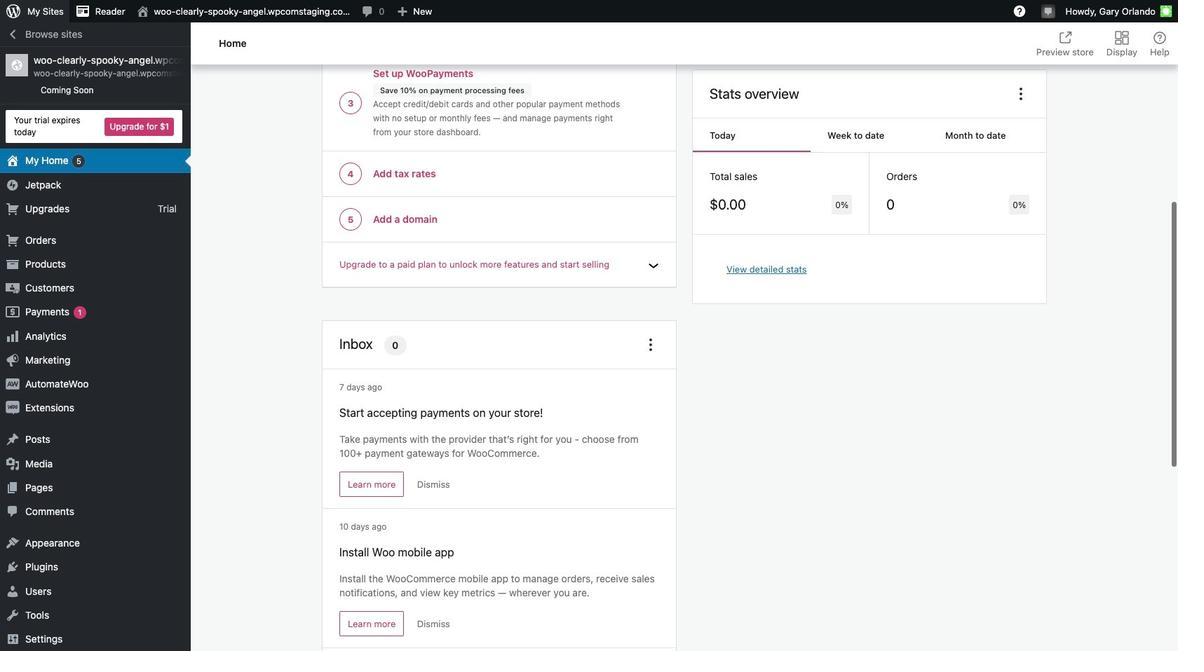 Task type: locate. For each thing, give the bounding box(es) containing it.
toolbar navigation
[[0, 0, 1178, 25]]

1 vertical spatial tab list
[[693, 119, 1046, 153]]

display options image
[[1114, 29, 1130, 46]]

tab list
[[1028, 22, 1178, 65], [693, 119, 1046, 153]]

menu
[[323, 369, 676, 651]]



Task type: describe. For each thing, give the bounding box(es) containing it.
choose which values to display image
[[1013, 86, 1029, 102]]

0 vertical spatial tab list
[[1028, 22, 1178, 65]]

notification image
[[1043, 5, 1054, 16]]

inbox notes options image
[[642, 337, 659, 353]]



Task type: vqa. For each thing, say whether or not it's contained in the screenshot.
tab list
yes



